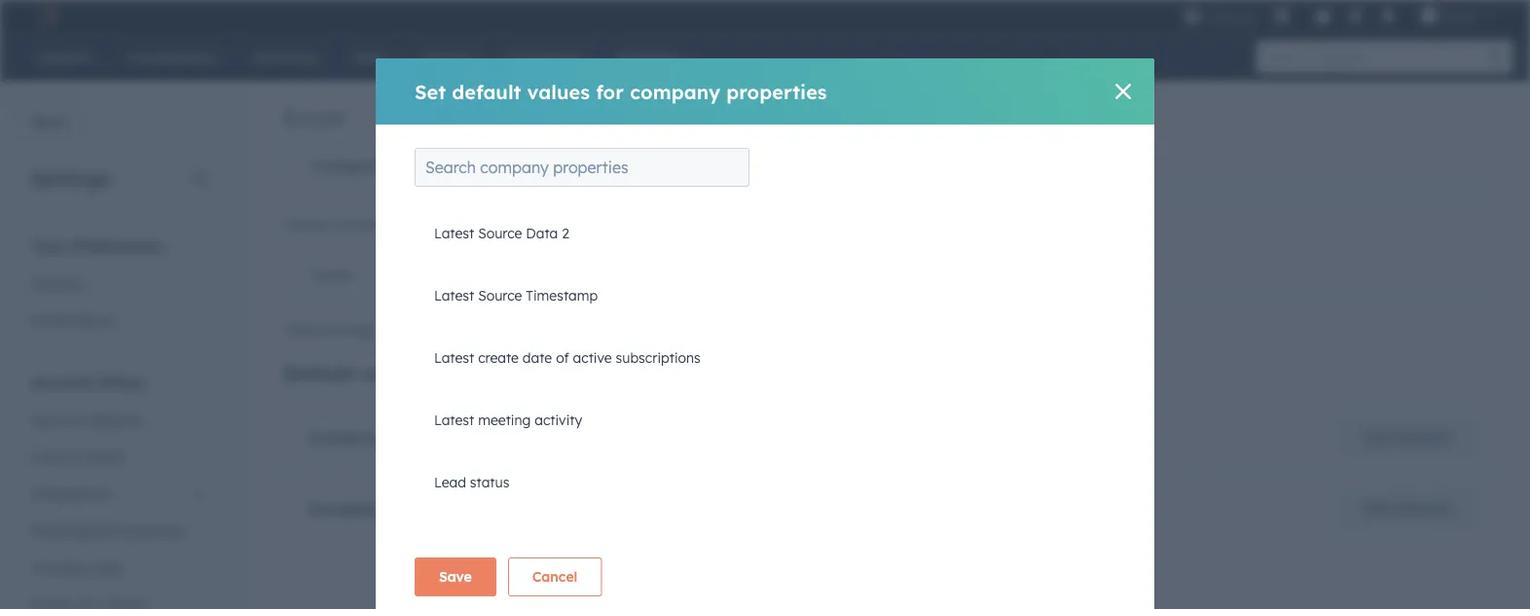 Task type: locate. For each thing, give the bounding box(es) containing it.
Search HubSpot search field
[[1257, 41, 1495, 74]]

upgrade image
[[1184, 8, 1201, 26]]

account
[[31, 372, 94, 392], [31, 411, 84, 428]]

values right "default"
[[527, 79, 590, 104]]

set default values for company properties dialog
[[376, 58, 1155, 609]]

account up users
[[31, 411, 84, 428]]

email down all
[[463, 361, 518, 385]]

property for company
[[387, 499, 456, 519]]

Search company properties search field
[[415, 148, 750, 187]]

double opt-in
[[460, 158, 548, 175]]

2 source from the top
[[478, 287, 522, 304]]

2 navigation from the top
[[283, 252, 1499, 300]]

account setup element
[[19, 371, 218, 609]]

status
[[470, 474, 509, 491]]

source left data
[[478, 225, 522, 242]]

choose
[[283, 216, 331, 233]]

set
[[415, 79, 446, 104]]

notifications
[[31, 312, 114, 329]]

2 latest from the top
[[434, 287, 474, 304]]

for left company
[[596, 79, 624, 104]]

save
[[439, 568, 472, 586]]

property down lead
[[387, 499, 456, 519]]

2 edit defaults button from the top
[[1341, 490, 1475, 529]]

marketplace downloads link
[[19, 513, 218, 550]]

0 horizontal spatial to
[[456, 216, 470, 233]]

navigation
[[283, 142, 1004, 191], [283, 252, 1499, 300]]

2 edit defaults from the top
[[1365, 500, 1450, 517]]

hubspot link
[[23, 4, 73, 27]]

email right all
[[510, 321, 545, 338]]

for
[[596, 79, 624, 104], [429, 361, 458, 385]]

1 vertical spatial to
[[475, 321, 488, 338]]

company
[[630, 79, 720, 104]]

1 edit defaults from the top
[[1365, 429, 1450, 446]]

marketplaces button
[[1262, 0, 1302, 31]]

0 vertical spatial edit defaults button
[[1341, 419, 1475, 458]]

lifecycle stage
[[434, 536, 530, 553]]

how
[[713, 216, 739, 233]]

1 horizontal spatial values
[[527, 79, 590, 104]]

your
[[538, 216, 567, 233]]

navigation for email
[[283, 142, 1004, 191]]

downloads
[[115, 522, 186, 539]]

3 latest from the top
[[434, 349, 474, 367]]

integrations button
[[19, 476, 218, 513]]

0 vertical spatial property
[[373, 428, 442, 448]]

0 vertical spatial values
[[527, 79, 590, 104]]

in up your
[[536, 158, 548, 175]]

0 horizontal spatial for
[[429, 361, 458, 385]]

email
[[510, 321, 545, 338], [463, 361, 518, 385]]

1 vertical spatial values
[[361, 361, 423, 385]]

account for account defaults
[[31, 411, 84, 428]]

edit defaults for company property defaults
[[1365, 500, 1450, 517]]

will
[[379, 321, 399, 338]]

configuration link
[[284, 143, 432, 190]]

settings
[[31, 166, 111, 190]]

1 latest from the top
[[434, 225, 474, 242]]

active
[[573, 349, 612, 367]]

to right want
[[456, 216, 470, 233]]

0 vertical spatial edit
[[1365, 429, 1392, 446]]

of
[[556, 349, 569, 367]]

subscription types link
[[717, 143, 894, 190]]

your
[[31, 236, 67, 256]]

data
[[359, 216, 390, 233]]

navigation containing footer
[[283, 252, 1499, 300]]

navigation for choose the data you want to display in your emails and customize how it should look.
[[283, 252, 1499, 300]]

property for contact
[[373, 428, 442, 448]]

1 vertical spatial source
[[478, 287, 522, 304]]

2 edit from the top
[[1365, 500, 1392, 517]]

the
[[335, 216, 355, 233]]

back link
[[0, 103, 79, 142]]

0 vertical spatial to
[[456, 216, 470, 233]]

general
[[31, 275, 81, 292]]

source
[[478, 225, 522, 242], [478, 287, 522, 304]]

latest down applied
[[434, 349, 474, 367]]

1 navigation from the top
[[283, 142, 1004, 191]]

1 vertical spatial account
[[31, 411, 84, 428]]

navigation down look.
[[283, 252, 1499, 300]]

0 vertical spatial account
[[31, 372, 94, 392]]

1 edit defaults button from the top
[[1341, 419, 1475, 458]]

personalization link
[[380, 252, 538, 299]]

values down will
[[361, 361, 423, 385]]

0 vertical spatial edit defaults
[[1365, 429, 1450, 446]]

these settings will be applied to all email types.
[[283, 321, 587, 338]]

navigation containing configuration
[[283, 142, 1004, 191]]

edit for contact property defaults
[[1365, 429, 1392, 446]]

4 latest from the top
[[434, 412, 474, 429]]

setup
[[99, 372, 144, 392]]

source up all
[[478, 287, 522, 304]]

1 source from the top
[[478, 225, 522, 242]]

latest left meeting
[[434, 412, 474, 429]]

create
[[478, 349, 519, 367]]

1 horizontal spatial in
[[536, 158, 548, 175]]

applied
[[423, 321, 471, 338]]

in left your
[[523, 216, 534, 233]]

to left all
[[475, 321, 488, 338]]

values
[[527, 79, 590, 104], [361, 361, 423, 385]]

0 vertical spatial email
[[510, 321, 545, 338]]

cancel
[[532, 568, 578, 586]]

latest for latest create date of active subscriptions
[[434, 349, 474, 367]]

0 vertical spatial navigation
[[283, 142, 1004, 191]]

for down applied
[[429, 361, 458, 385]]

personalization
[[407, 267, 511, 284]]

account up account defaults
[[31, 372, 94, 392]]

1 vertical spatial in
[[523, 216, 534, 233]]

property up lead
[[373, 428, 442, 448]]

latest up personalization
[[434, 225, 474, 242]]

edit defaults
[[1365, 429, 1450, 446], [1365, 500, 1450, 517]]

menu
[[1182, 0, 1507, 31]]

0 vertical spatial source
[[478, 225, 522, 242]]

code
[[89, 559, 123, 576]]

to
[[456, 216, 470, 233], [475, 321, 488, 338]]

1 vertical spatial edit
[[1365, 500, 1392, 517]]

settings
[[324, 321, 375, 338]]

0 vertical spatial in
[[536, 158, 548, 175]]

1 vertical spatial for
[[429, 361, 458, 385]]

default
[[452, 79, 521, 104]]

1 horizontal spatial for
[[596, 79, 624, 104]]

navigation up and
[[283, 142, 1004, 191]]

2 account from the top
[[31, 411, 84, 428]]

subscription types
[[745, 158, 866, 175]]

1 vertical spatial edit defaults button
[[1341, 490, 1475, 529]]

display
[[473, 216, 519, 233]]

lead status
[[434, 474, 509, 491]]

activity
[[535, 412, 582, 429]]

latest
[[434, 225, 474, 242], [434, 287, 474, 304], [434, 349, 474, 367], [434, 412, 474, 429]]

1 vertical spatial property
[[387, 499, 456, 519]]

1 account from the top
[[31, 372, 94, 392]]

0 horizontal spatial in
[[523, 216, 534, 233]]

should
[[756, 216, 798, 233]]

general link
[[19, 265, 218, 302]]

your preferences element
[[19, 235, 218, 339]]

double opt-in link
[[432, 143, 575, 190]]

notifications image
[[1379, 9, 1397, 26]]

0 vertical spatial for
[[596, 79, 624, 104]]

latest down personalization
[[434, 287, 474, 304]]

subscriptions link
[[575, 143, 717, 190]]

1 vertical spatial edit defaults
[[1365, 500, 1450, 517]]

1 horizontal spatial to
[[475, 321, 488, 338]]

settings image
[[1347, 8, 1364, 26]]

1 edit from the top
[[1365, 429, 1392, 446]]

tracking code link
[[19, 550, 218, 587]]

edit
[[1365, 429, 1392, 446], [1365, 500, 1392, 517]]

look.
[[801, 216, 831, 233]]

edit for company property defaults
[[1365, 500, 1392, 517]]

1 vertical spatial navigation
[[283, 252, 1499, 300]]

these
[[283, 321, 320, 338]]

opt-
[[509, 158, 536, 175]]



Task type: vqa. For each thing, say whether or not it's contained in the screenshot.
1st Press to sort. image from left
no



Task type: describe. For each thing, give the bounding box(es) containing it.
users & teams link
[[19, 439, 218, 476]]

latest for latest source timestamp
[[434, 287, 474, 304]]

default
[[283, 361, 355, 385]]

default values for email personalization
[[283, 361, 675, 385]]

personalization
[[524, 361, 675, 385]]

date
[[523, 349, 552, 367]]

latest create date of active subscriptions
[[434, 349, 701, 367]]

customize
[[645, 216, 709, 233]]

help button
[[1306, 0, 1339, 31]]

1 vertical spatial email
[[463, 361, 518, 385]]

emails
[[570, 216, 612, 233]]

to for want
[[456, 216, 470, 233]]

company
[[308, 499, 382, 519]]

account setup
[[31, 372, 144, 392]]

footer link
[[283, 252, 380, 299]]

stage
[[494, 536, 530, 553]]

source for timestamp
[[478, 287, 522, 304]]

types.
[[549, 321, 587, 338]]

account defaults
[[31, 411, 141, 428]]

menu containing apple
[[1182, 0, 1507, 31]]

cancel button
[[508, 558, 602, 597]]

contact
[[308, 428, 369, 448]]

marketplace
[[31, 522, 111, 539]]

apple button
[[1409, 0, 1505, 31]]

double
[[460, 158, 505, 175]]

subscription
[[745, 158, 826, 175]]

edit defaults for contact property defaults
[[1365, 429, 1450, 446]]

meeting
[[478, 412, 531, 429]]

company property defaults
[[308, 499, 524, 519]]

help image
[[1314, 9, 1332, 26]]

contact property defaults
[[308, 428, 510, 448]]

subscriptions
[[603, 158, 690, 175]]

source for data
[[478, 225, 522, 242]]

account for account setup
[[31, 372, 94, 392]]

users & teams
[[31, 448, 126, 465]]

hubspot image
[[35, 4, 58, 27]]

teams
[[85, 448, 126, 465]]

defaults
[[87, 411, 141, 428]]

want
[[421, 216, 452, 233]]

be
[[403, 321, 419, 338]]

in inside navigation
[[536, 158, 548, 175]]

apple
[[1442, 7, 1476, 23]]

users
[[31, 448, 67, 465]]

marketplace downloads
[[31, 522, 186, 539]]

settings link
[[1343, 5, 1368, 26]]

your preferences
[[31, 236, 163, 256]]

tracking
[[31, 559, 85, 576]]

edit defaults button for company property defaults
[[1341, 490, 1475, 529]]

back
[[32, 113, 66, 130]]

upgrade
[[1205, 9, 1258, 25]]

data
[[526, 225, 558, 242]]

to for applied
[[475, 321, 488, 338]]

latest source timestamp
[[434, 287, 598, 304]]

latest for latest meeting activity
[[434, 412, 474, 429]]

values inside dialog
[[527, 79, 590, 104]]

latest source data 2
[[434, 225, 569, 242]]

lifecycle
[[434, 536, 490, 553]]

close image
[[1116, 84, 1131, 99]]

properties
[[726, 79, 827, 104]]

2
[[562, 225, 569, 242]]

search button
[[1480, 41, 1513, 74]]

bob builder image
[[1420, 7, 1438, 24]]

0 horizontal spatial values
[[361, 361, 423, 385]]

footer
[[311, 267, 353, 284]]

preferences
[[72, 236, 163, 256]]

subscriptions
[[616, 349, 701, 367]]

latest for latest source data 2
[[434, 225, 474, 242]]

marketplaces image
[[1273, 9, 1291, 26]]

lead
[[434, 474, 466, 491]]

and
[[616, 216, 641, 233]]

types
[[829, 158, 866, 175]]

for inside set default values for company properties dialog
[[596, 79, 624, 104]]

account defaults link
[[19, 402, 218, 439]]

save button
[[415, 558, 496, 597]]

search image
[[1489, 51, 1503, 64]]

you
[[393, 216, 417, 233]]

tracking code
[[31, 559, 123, 576]]

integrations
[[31, 485, 111, 502]]

edit defaults button for contact property defaults
[[1341, 419, 1475, 458]]

email
[[283, 103, 344, 132]]

configuration
[[312, 158, 405, 175]]

&
[[71, 448, 81, 465]]

set default values for company properties
[[415, 79, 827, 104]]

latest meeting activity
[[434, 412, 582, 429]]

notifications button
[[1372, 0, 1405, 31]]

notifications link
[[19, 302, 218, 339]]



